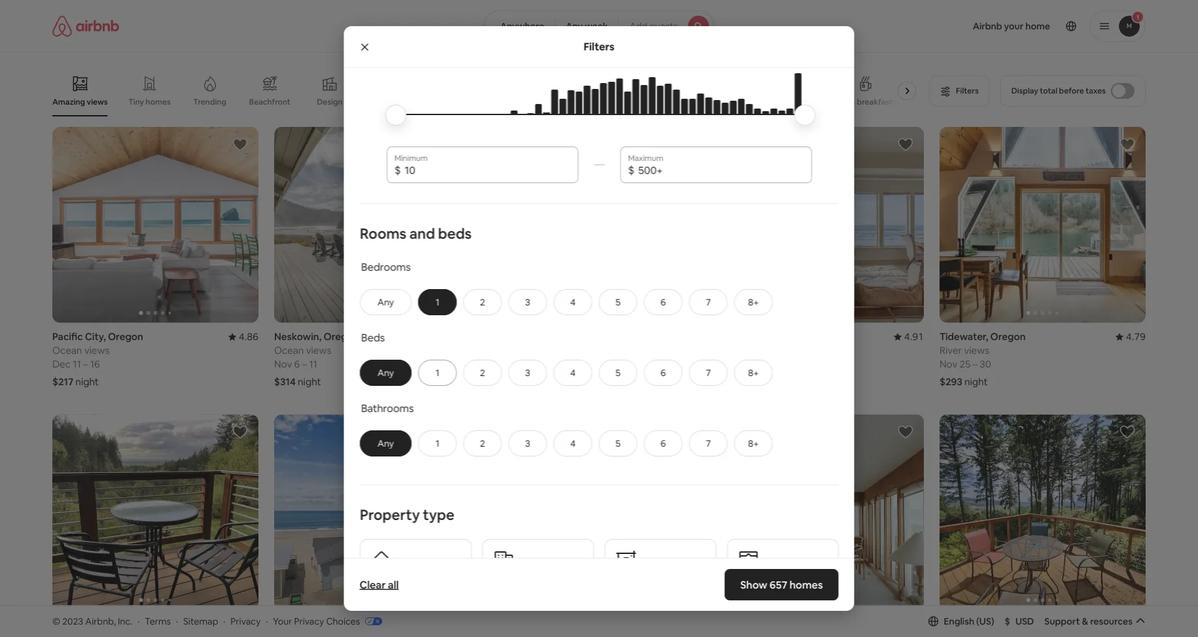 Task type: locate. For each thing, give the bounding box(es) containing it.
1 horizontal spatial $
[[628, 163, 634, 177]]

–
[[83, 358, 88, 371], [302, 358, 307, 371], [530, 358, 535, 371], [746, 358, 751, 371], [973, 358, 978, 371]]

neskowin, right 5.0 out of 5 average rating image
[[718, 618, 765, 631]]

&
[[850, 97, 855, 107], [1082, 616, 1088, 627]]

any element down bedrooms at top left
[[373, 296, 398, 308]]

3 button for beds
[[508, 360, 547, 386]]

0 horizontal spatial &
[[850, 97, 855, 107]]

night right $533
[[521, 375, 544, 388]]

6 button for bathrooms
[[644, 430, 682, 457]]

None search field
[[484, 10, 714, 42]]

2 5 from the top
[[615, 367, 620, 379]]

3 3 from the top
[[525, 438, 530, 449]]

english
[[944, 616, 975, 627]]

0 horizontal spatial 30
[[537, 358, 548, 371]]

4.97 out of 5 average rating image
[[450, 618, 480, 631], [1116, 618, 1146, 631]]

0 vertical spatial 5
[[615, 296, 620, 308]]

& right support
[[1082, 616, 1088, 627]]

2 11 from the left
[[309, 358, 317, 371]]

map
[[594, 558, 614, 570]]

2 vertical spatial 6 button
[[644, 430, 682, 457]]

$533
[[496, 375, 518, 388]]

7 for bathrooms
[[706, 438, 711, 449]]

any down 'bathrooms'
[[377, 438, 394, 449]]

1 button for bathrooms
[[418, 430, 457, 457]]

nov down river
[[940, 358, 958, 371]]

1 horizontal spatial 4.97 out of 5 average rating image
[[1116, 618, 1146, 631]]

1 vertical spatial 5
[[615, 367, 620, 379]]

2 4 from the top
[[570, 367, 575, 379]]

1 4.97 out of 5 average rating image from the left
[[450, 618, 480, 631]]

0 vertical spatial 3 button
[[508, 289, 547, 315]]

8+ for bedrooms
[[748, 296, 759, 308]]

3 4 button from the top
[[553, 430, 592, 457]]

amazing views
[[52, 97, 108, 107]]

1 vertical spatial 8+
[[748, 367, 759, 379]]

pacific left city,
[[52, 330, 83, 343]]

8+ element for bathrooms
[[748, 438, 759, 449]]

3 button for bathrooms
[[508, 430, 547, 457]]

0 horizontal spatial $ text field
[[404, 163, 570, 177]]

1 horizontal spatial 5.0
[[688, 618, 702, 631]]

oregon
[[108, 330, 143, 343], [324, 330, 359, 343], [990, 330, 1026, 343], [84, 618, 120, 631], [332, 618, 368, 631], [528, 618, 563, 631], [767, 618, 803, 631], [972, 618, 1007, 631]]

show inside button
[[569, 558, 592, 570]]

6 for bathrooms
[[660, 438, 666, 449]]

historical homes
[[605, 97, 667, 107]]

1 horizontal spatial homes
[[642, 97, 667, 107]]

2 30 from the left
[[980, 358, 991, 371]]

©
[[52, 616, 60, 627]]

2 vertical spatial 5 button
[[599, 430, 637, 457]]

0 horizontal spatial nov
[[274, 358, 292, 371]]

2 horizontal spatial homes
[[790, 578, 823, 592]]

night right the $314
[[298, 375, 321, 388]]

night right $260
[[743, 375, 767, 388]]

0 vertical spatial 1
[[435, 296, 439, 308]]

& for resources
[[1082, 616, 1088, 627]]

nov for river
[[940, 358, 958, 371]]

25 down river
[[960, 358, 971, 371]]

2 any button from the top
[[360, 360, 411, 386]]

2 vertical spatial 4 button
[[553, 430, 592, 457]]

4 for beds
[[570, 367, 575, 379]]

2 for bathrooms
[[480, 438, 485, 449]]

4 night from the left
[[743, 375, 767, 388]]

0 horizontal spatial homes
[[146, 97, 171, 107]]

profile element
[[730, 0, 1146, 52]]

3 4 from the top
[[570, 438, 575, 449]]

3 night from the left
[[521, 375, 544, 388]]

& right bed
[[850, 97, 855, 107]]

0 vertical spatial 7 button
[[689, 289, 727, 315]]

any left the week at the top of page
[[566, 20, 583, 32]]

· left your
[[266, 616, 268, 627]]

show left 657
[[740, 578, 767, 592]]

·
[[138, 616, 140, 627], [176, 616, 178, 627], [223, 616, 225, 627], [266, 616, 268, 627]]

30
[[537, 358, 548, 371], [980, 358, 991, 371]]

3 3 button from the top
[[508, 430, 547, 457]]

2 1 button from the top
[[418, 360, 457, 386]]

most stays cost more than $125 per night. image
[[397, 73, 801, 152]]

8+ button
[[734, 289, 773, 315], [734, 360, 773, 386], [734, 430, 773, 457]]

any for any week
[[566, 20, 583, 32]]

homes right tiny
[[146, 97, 171, 107]]

add to wishlist: pacific city,, oregon image
[[454, 424, 470, 440]]

1 horizontal spatial show
[[740, 578, 767, 592]]

1 vertical spatial 2 button
[[463, 360, 502, 386]]

add to wishlist: neskowin, oregon image
[[454, 137, 470, 152], [898, 424, 914, 440]]

2 amity, oregon from the left
[[496, 618, 563, 631]]

8+ element for bedrooms
[[748, 296, 759, 308]]

show inside filters dialog
[[740, 578, 767, 592]]

1 vertical spatial any element
[[373, 367, 398, 379]]

2 nov from the left
[[940, 358, 958, 371]]

neskowin, for neskowin, oregon ocean views nov 6 – 11 $314 night
[[274, 330, 322, 343]]

25 right may
[[517, 358, 528, 371]]

0 vertical spatial 8+ button
[[734, 289, 773, 315]]

1 horizontal spatial add to wishlist: amity, oregon image
[[1120, 424, 1135, 440]]

8+ element for beds
[[748, 367, 759, 379]]

1 vertical spatial 8+ button
[[734, 360, 773, 386]]

pacific
[[52, 330, 83, 343], [274, 618, 305, 631]]

2 – from the left
[[302, 358, 307, 371]]

2 button for bedrooms
[[463, 289, 502, 315]]

nov for ocean
[[274, 358, 292, 371]]

2 $ text field from the left
[[638, 163, 804, 177]]

4 – from the left
[[746, 358, 751, 371]]

any button down bedrooms at top left
[[360, 289, 411, 315]]

the-
[[703, 97, 718, 107]]

views left beds
[[306, 344, 331, 357]]

– inside tidewater, oregon river views nov 25 – 30 $293 night
[[973, 358, 978, 371]]

1 night from the left
[[75, 375, 99, 388]]

0 horizontal spatial amity,
[[52, 618, 82, 631]]

3 5 button from the top
[[599, 430, 637, 457]]

property type
[[360, 505, 454, 524]]

night down "16"
[[75, 375, 99, 388]]

1 vertical spatial pacific
[[274, 618, 305, 631]]

neskowin, up the $314
[[274, 330, 322, 343]]

2 vertical spatial 4
[[570, 438, 575, 449]]

2 8+ from the top
[[748, 367, 759, 379]]

pacific inside pacific city, oregon ocean views dec 11 – 16 $217 night
[[52, 330, 83, 343]]

7 button for bathrooms
[[689, 430, 727, 457]]

2 vertical spatial 5
[[615, 438, 620, 449]]

1 horizontal spatial 25
[[960, 358, 971, 371]]

1 30 from the left
[[537, 358, 548, 371]]

any week button
[[555, 10, 619, 42]]

6 button
[[644, 289, 682, 315], [644, 360, 682, 386], [644, 430, 682, 457]]

1 8+ button from the top
[[734, 289, 773, 315]]

0 vertical spatial &
[[850, 97, 855, 107]]

1 horizontal spatial privacy
[[294, 616, 324, 627]]

1 privacy from the left
[[231, 616, 261, 627]]

8+ for bathrooms
[[748, 438, 759, 449]]

show left 'map'
[[569, 558, 592, 570]]

0 vertical spatial 8+
[[748, 296, 759, 308]]

any element for bathrooms
[[373, 438, 398, 449]]

1 horizontal spatial nov
[[940, 358, 958, 371]]

25
[[517, 358, 528, 371], [960, 358, 971, 371]]

1 3 button from the top
[[508, 289, 547, 315]]

1 nov from the left
[[274, 358, 292, 371]]

7 button for bedrooms
[[689, 289, 727, 315]]

30 right may
[[537, 358, 548, 371]]

0 horizontal spatial add to wishlist: amity, oregon image
[[676, 424, 692, 440]]

any element down 'bathrooms'
[[373, 438, 398, 449]]

views down city,
[[84, 344, 110, 357]]

airbnb,
[[85, 616, 116, 627]]

dec up the $217
[[52, 358, 71, 371]]

bed & breakfasts
[[834, 97, 897, 107]]

3 8+ from the top
[[748, 438, 759, 449]]

0 vertical spatial add to wishlist: neskowin, oregon image
[[454, 137, 470, 152]]

· right terms link
[[176, 616, 178, 627]]

views down tidewater,
[[964, 344, 990, 357]]

3 1 button from the top
[[418, 430, 457, 457]]

0 vertical spatial pacific
[[52, 330, 83, 343]]

5.0 left your
[[245, 618, 259, 631]]

0 horizontal spatial 25
[[517, 358, 528, 371]]

1 4 from the top
[[570, 296, 575, 308]]

6 for beds
[[660, 367, 666, 379]]

0 vertical spatial neskowin,
[[274, 330, 322, 343]]

creative spaces
[[754, 97, 813, 107]]

1 vertical spatial show
[[740, 578, 767, 592]]

657
[[770, 578, 787, 592]]

1 6 button from the top
[[644, 289, 682, 315]]

1 5 button from the top
[[599, 289, 637, 315]]

11 inside pacific city, oregon ocean views dec 11 – 16 $217 night
[[73, 358, 81, 371]]

2 25 from the left
[[960, 358, 971, 371]]

neskowin,
[[274, 330, 322, 343], [718, 618, 765, 631]]

1 amity, from the left
[[52, 618, 82, 631]]

1 vertical spatial 3
[[525, 367, 530, 379]]

0 horizontal spatial 4.97
[[461, 618, 480, 631]]

any button up 'bathrooms'
[[360, 360, 411, 386]]

add guests
[[630, 20, 678, 32]]

1 horizontal spatial ocean
[[274, 344, 304, 357]]

2 5 button from the top
[[599, 360, 637, 386]]

2 8+ button from the top
[[734, 360, 773, 386]]

1 vertical spatial 5 button
[[599, 360, 637, 386]]

week
[[585, 20, 608, 32]]

1 horizontal spatial $ text field
[[638, 163, 804, 177]]

neskowin, oregon ocean views nov 6 – 11 $314 night
[[274, 330, 359, 388]]

2 vertical spatial 2 button
[[463, 430, 502, 457]]

2 privacy from the left
[[294, 616, 324, 627]]

night inside may 25 – 30 $533 night
[[521, 375, 544, 388]]

1 4 button from the top
[[553, 289, 592, 315]]

ocean inside neskowin, oregon ocean views nov 6 – 11 $314 night
[[274, 344, 304, 357]]

neskowin, inside neskowin, oregon ocean views nov 6 – 11 $314 night
[[274, 330, 322, 343]]

$ text field
[[404, 163, 570, 177], [638, 163, 804, 177]]

2 vertical spatial 7 button
[[689, 430, 727, 457]]

nov inside neskowin, oregon ocean views nov 6 – 11 $314 night
[[274, 358, 292, 371]]

2 vertical spatial 8+ element
[[748, 438, 759, 449]]

dec
[[52, 358, 71, 371], [718, 358, 736, 371]]

8+ for beds
[[748, 367, 759, 379]]

night inside pacific city, oregon ocean views dec 11 – 16 $217 night
[[75, 375, 99, 388]]

0 vertical spatial 8+ element
[[748, 296, 759, 308]]

any down bedrooms at top left
[[377, 296, 394, 308]]

any button down 'bathrooms'
[[360, 430, 411, 457]]

1 5.0 from the left
[[245, 618, 259, 631]]

any button
[[360, 289, 411, 315], [360, 360, 411, 386], [360, 430, 411, 457]]

1 7 button from the top
[[689, 289, 727, 315]]

0 horizontal spatial add to wishlist: lincoln city, oregon image
[[676, 137, 692, 152]]

· right the inc.
[[138, 616, 140, 627]]

any element
[[373, 296, 398, 308], [373, 367, 398, 379], [373, 438, 398, 449]]

5 – from the left
[[973, 358, 978, 371]]

0 vertical spatial show
[[569, 558, 592, 570]]

add to wishlist: tidewater, oregon image
[[1120, 137, 1135, 152]]

bedrooms
[[361, 260, 410, 273]]

any button for beds
[[360, 360, 411, 386]]

ocean up the $217
[[52, 344, 82, 357]]

1 vertical spatial &
[[1082, 616, 1088, 627]]

ocean up the $314
[[274, 344, 304, 357]]

2 button for bathrooms
[[463, 430, 502, 457]]

1 2 button from the top
[[463, 289, 502, 315]]

1 ocean from the left
[[52, 344, 82, 357]]

7 button
[[689, 289, 727, 315], [689, 360, 727, 386], [689, 430, 727, 457]]

3 8+ button from the top
[[734, 430, 773, 457]]

oregon inside pacific city, oregon ocean views dec 11 – 16 $217 night
[[108, 330, 143, 343]]

2 1 from the top
[[435, 367, 439, 379]]

0 vertical spatial any element
[[373, 296, 398, 308]]

1 5 from the top
[[615, 296, 620, 308]]

anywhere button
[[484, 10, 555, 42]]

3 button
[[508, 289, 547, 315], [508, 360, 547, 386], [508, 430, 547, 457]]

2 5.0 from the left
[[688, 618, 702, 631]]

pacific for pacific city, oregon ocean views dec 11 – 16 $217 night
[[52, 330, 83, 343]]

1 vertical spatial 4 button
[[553, 360, 592, 386]]

dec up $260
[[718, 358, 736, 371]]

1 horizontal spatial 4.97
[[1126, 618, 1146, 631]]

pacific left city,,
[[274, 618, 305, 631]]

before
[[1059, 86, 1084, 96]]

3 7 button from the top
[[689, 430, 727, 457]]

$293
[[940, 375, 963, 388]]

amity, oregon
[[52, 618, 120, 631], [496, 618, 563, 631], [940, 618, 1007, 631]]

0 horizontal spatial 11
[[73, 358, 81, 371]]

0 horizontal spatial ocean
[[52, 344, 82, 357]]

1 amity, oregon from the left
[[52, 618, 120, 631]]

0 horizontal spatial 4.97 out of 5 average rating image
[[450, 618, 480, 631]]

1
[[435, 296, 439, 308], [435, 367, 439, 379], [435, 438, 439, 449]]

· left the 'privacy' link at bottom left
[[223, 616, 225, 627]]

1 1 from the top
[[435, 296, 439, 308]]

any element up 'bathrooms'
[[373, 367, 398, 379]]

4.91
[[904, 330, 924, 343]]

1 horizontal spatial amity, oregon
[[496, 618, 563, 631]]

2 8+ element from the top
[[748, 367, 759, 379]]

nov inside tidewater, oregon river views nov 25 – 30 $293 night
[[940, 358, 958, 371]]

none search field containing anywhere
[[484, 10, 714, 42]]

5
[[615, 296, 620, 308], [615, 367, 620, 379], [615, 438, 620, 449]]

8+ element
[[748, 296, 759, 308], [748, 367, 759, 379], [748, 438, 759, 449]]

6 inside neskowin, oregon ocean views nov 6 – 11 $314 night
[[294, 358, 300, 371]]

0 horizontal spatial $
[[394, 163, 401, 177]]

0 vertical spatial any button
[[360, 289, 411, 315]]

1 vertical spatial neskowin,
[[718, 618, 765, 631]]

1 vertical spatial 1
[[435, 367, 439, 379]]

16
[[90, 358, 100, 371]]

2 4 button from the top
[[553, 360, 592, 386]]

5.0 for 5.0 out of 5 average rating icon
[[245, 618, 259, 631]]

2 button for beds
[[463, 360, 502, 386]]

city,,
[[307, 618, 330, 631]]

2 vertical spatial 3 button
[[508, 430, 547, 457]]

4 for bedrooms
[[570, 296, 575, 308]]

6
[[660, 296, 666, 308], [294, 358, 300, 371], [660, 367, 666, 379], [660, 438, 666, 449]]

breakfasts
[[857, 97, 897, 107]]

2 6 button from the top
[[644, 360, 682, 386]]

1 horizontal spatial dec
[[718, 358, 736, 371]]

2 night from the left
[[298, 375, 321, 388]]

2 2 button from the top
[[463, 360, 502, 386]]

1 25 from the left
[[517, 358, 528, 371]]

5 button for bathrooms
[[599, 430, 637, 457]]

1 horizontal spatial 11
[[309, 358, 317, 371]]

show
[[569, 558, 592, 570], [740, 578, 767, 592]]

any week
[[566, 20, 608, 32]]

1 vertical spatial 4
[[570, 367, 575, 379]]

0 vertical spatial 2 button
[[463, 289, 502, 315]]

0 vertical spatial 1 button
[[418, 289, 457, 315]]

3 – from the left
[[530, 358, 535, 371]]

1 horizontal spatial amity,
[[496, 618, 526, 631]]

3 any button from the top
[[360, 430, 411, 457]]

8+ button for beds
[[734, 360, 773, 386]]

1 · from the left
[[138, 616, 140, 627]]

0 horizontal spatial privacy
[[231, 616, 261, 627]]

pacific city,, oregon
[[274, 618, 368, 631]]

show for show 657 homes
[[740, 578, 767, 592]]

2 amity, from the left
[[496, 618, 526, 631]]

beds
[[361, 331, 385, 344]]

0 vertical spatial 5 button
[[599, 289, 637, 315]]

8+
[[748, 296, 759, 308], [748, 367, 759, 379], [748, 438, 759, 449]]

nov up the $314
[[274, 358, 292, 371]]

0 vertical spatial 6 button
[[644, 289, 682, 315]]

30 down tidewater,
[[980, 358, 991, 371]]

ocean
[[52, 344, 82, 357], [274, 344, 304, 357]]

1 dec from the left
[[52, 358, 71, 371]]

2 horizontal spatial amity, oregon
[[940, 618, 1007, 631]]

2 vertical spatial 8+ button
[[734, 430, 773, 457]]

1 button
[[418, 289, 457, 315], [418, 360, 457, 386], [418, 430, 457, 457]]

2 vertical spatial 8+
[[748, 438, 759, 449]]

2 add to wishlist: lincoln city, oregon image from the left
[[898, 137, 914, 152]]

3 1 from the top
[[435, 438, 439, 449]]

3 amity, from the left
[[940, 618, 970, 631]]

0 horizontal spatial neskowin,
[[274, 330, 322, 343]]

design
[[317, 97, 343, 107]]

views inside pacific city, oregon ocean views dec 11 – 16 $217 night
[[84, 344, 110, 357]]

2 vertical spatial any button
[[360, 430, 411, 457]]

amity, oregon for 4.97
[[940, 618, 1007, 631]]

3 for bedrooms
[[525, 296, 530, 308]]

6 button for bedrooms
[[644, 289, 682, 315]]

3 any element from the top
[[373, 438, 398, 449]]

property
[[360, 505, 420, 524]]

homes right 657
[[790, 578, 823, 592]]

1 vertical spatial add to wishlist: neskowin, oregon image
[[898, 424, 914, 440]]

terms · sitemap · privacy
[[145, 616, 261, 627]]

1 3 from the top
[[525, 296, 530, 308]]

3 6 button from the top
[[644, 430, 682, 457]]

0 horizontal spatial amity, oregon
[[52, 618, 120, 631]]

4.86 out of 5 average rating image
[[228, 330, 259, 343]]

4
[[570, 296, 575, 308], [570, 367, 575, 379], [570, 438, 575, 449]]

1 vertical spatial 1 button
[[418, 360, 457, 386]]

nov
[[274, 358, 292, 371], [940, 358, 958, 371]]

views inside tidewater, oregon river views nov 25 – 30 $293 night
[[964, 344, 990, 357]]

1 horizontal spatial pacific
[[274, 618, 305, 631]]

1 – from the left
[[83, 358, 88, 371]]

1 add to wishlist: amity, oregon image from the left
[[676, 424, 692, 440]]

add to wishlist: amity, oregon image
[[676, 424, 692, 440], [1120, 424, 1135, 440]]

6 button for beds
[[644, 360, 682, 386]]

1 button for beds
[[418, 360, 457, 386]]

privacy right your
[[294, 616, 324, 627]]

any up 'bathrooms'
[[377, 367, 394, 379]]

1 horizontal spatial add to wishlist: lincoln city, oregon image
[[898, 137, 914, 152]]

25 inside tidewater, oregon river views nov 25 – 30 $293 night
[[960, 358, 971, 371]]

homes right 'historical'
[[642, 97, 667, 107]]

add to wishlist: pacific city, oregon image
[[232, 137, 248, 152]]

oregon inside tidewater, oregon river views nov 25 – 30 $293 night
[[990, 330, 1026, 343]]

1 vertical spatial any button
[[360, 360, 411, 386]]

2 3 from the top
[[525, 367, 530, 379]]

2 ocean from the left
[[274, 344, 304, 357]]

privacy link
[[231, 616, 261, 627]]

1 horizontal spatial 30
[[980, 358, 991, 371]]

2 3 button from the top
[[508, 360, 547, 386]]

1 horizontal spatial &
[[1082, 616, 1088, 627]]

4 button
[[553, 289, 592, 315], [553, 360, 592, 386], [553, 430, 592, 457]]

1 11 from the left
[[73, 358, 81, 371]]

3 8+ element from the top
[[748, 438, 759, 449]]

2 horizontal spatial amity,
[[940, 618, 970, 631]]

2 4.97 from the left
[[1126, 618, 1146, 631]]

2 dec from the left
[[718, 358, 736, 371]]

2 7 button from the top
[[689, 360, 727, 386]]

$260
[[718, 375, 741, 388]]

4 · from the left
[[266, 616, 268, 627]]

$
[[394, 163, 401, 177], [628, 163, 634, 177], [1005, 616, 1010, 627]]

2 vertical spatial 1
[[435, 438, 439, 449]]

privacy left your
[[231, 616, 261, 627]]

11
[[73, 358, 81, 371], [309, 358, 317, 371]]

1 vertical spatial 3 button
[[508, 360, 547, 386]]

any for 1st any element from the top of the filters dialog
[[377, 296, 394, 308]]

0 horizontal spatial 5.0
[[245, 618, 259, 631]]

1 8+ from the top
[[748, 296, 759, 308]]

group
[[52, 65, 922, 116], [52, 127, 259, 323], [274, 127, 480, 323], [496, 127, 702, 323], [718, 127, 924, 323], [940, 127, 1146, 323], [52, 414, 259, 610], [274, 414, 480, 610], [496, 414, 702, 610], [718, 414, 924, 610], [940, 414, 1146, 610]]

pacific for pacific city,, oregon
[[274, 618, 305, 631]]

3 2 button from the top
[[463, 430, 502, 457]]

0 vertical spatial 4 button
[[553, 289, 592, 315]]

night right $293
[[965, 375, 988, 388]]

3 amity, oregon from the left
[[940, 618, 1007, 631]]

type
[[423, 505, 454, 524]]

5 night from the left
[[965, 375, 988, 388]]

0 horizontal spatial pacific
[[52, 330, 83, 343]]

views right the amazing
[[87, 97, 108, 107]]

3 for bathrooms
[[525, 438, 530, 449]]

0 horizontal spatial dec
[[52, 358, 71, 371]]

any inside button
[[566, 20, 583, 32]]

1 horizontal spatial add to wishlist: neskowin, oregon image
[[898, 424, 914, 440]]

add to wishlist: lincoln city, oregon image
[[676, 137, 692, 152], [898, 137, 914, 152]]

1 1 button from the top
[[418, 289, 457, 315]]

show map button
[[556, 548, 642, 580]]

1 vertical spatial 7 button
[[689, 360, 727, 386]]

0 vertical spatial 3
[[525, 296, 530, 308]]

2 any element from the top
[[373, 367, 398, 379]]

5.0 left neskowin, oregon
[[688, 618, 702, 631]]

2
[[480, 296, 485, 308], [738, 358, 744, 371], [480, 367, 485, 379], [480, 438, 485, 449]]

3 5 from the top
[[615, 438, 620, 449]]

1 8+ element from the top
[[748, 296, 759, 308]]

taxes
[[1086, 86, 1106, 96]]

amity,
[[52, 618, 82, 631], [496, 618, 526, 631], [940, 618, 970, 631]]

2 vertical spatial 1 button
[[418, 430, 457, 457]]

4.97
[[461, 618, 480, 631], [1126, 618, 1146, 631]]

2 vertical spatial 3
[[525, 438, 530, 449]]

any element for beds
[[373, 367, 398, 379]]



Task type: describe. For each thing, give the bounding box(es) containing it.
night inside dec 2 – 7 $260 night
[[743, 375, 767, 388]]

3 · from the left
[[223, 616, 225, 627]]

7 for beds
[[706, 367, 711, 379]]

support
[[1045, 616, 1080, 627]]

– inside may 25 – 30 $533 night
[[530, 358, 535, 371]]

beachfront
[[249, 97, 291, 107]]

english (us)
[[944, 616, 994, 627]]

grid
[[718, 97, 733, 107]]

neskowin, oregon
[[718, 618, 803, 631]]

2 for bedrooms
[[480, 296, 485, 308]]

1 add to wishlist: lincoln city, oregon image from the left
[[676, 137, 692, 152]]

5 button for beds
[[599, 360, 637, 386]]

© 2023 airbnb, inc. ·
[[52, 616, 140, 627]]

4.86
[[239, 330, 259, 343]]

1 any button from the top
[[360, 289, 411, 315]]

tiny homes
[[129, 97, 171, 107]]

7 for bedrooms
[[706, 296, 711, 308]]

7 inside dec 2 – 7 $260 night
[[753, 358, 758, 371]]

tiny
[[129, 97, 144, 107]]

anywhere
[[500, 20, 544, 32]]

0 horizontal spatial add to wishlist: neskowin, oregon image
[[454, 137, 470, 152]]

show 657 homes link
[[725, 569, 839, 601]]

english (us) button
[[928, 616, 994, 627]]

display
[[1012, 86, 1038, 96]]

night inside tidewater, oregon river views nov 25 – 30 $293 night
[[965, 375, 988, 388]]

4.79 out of 5 average rating image
[[1116, 330, 1146, 343]]

show map
[[569, 558, 614, 570]]

homes for historical homes
[[642, 97, 667, 107]]

rooms
[[360, 224, 406, 243]]

clear
[[360, 578, 386, 592]]

creative
[[754, 97, 785, 107]]

sitemap
[[183, 616, 218, 627]]

$314
[[274, 375, 296, 388]]

clear all
[[360, 578, 399, 592]]

and
[[409, 224, 435, 243]]

inc.
[[118, 616, 132, 627]]

1 $ text field from the left
[[404, 163, 570, 177]]

all
[[388, 578, 399, 592]]

filters
[[584, 40, 615, 53]]

$ usd
[[1005, 616, 1034, 627]]

treehouses
[[542, 97, 585, 107]]

terms
[[145, 616, 171, 627]]

city,
[[85, 330, 106, 343]]

1 any element from the top
[[373, 296, 398, 308]]

8+ button for bathrooms
[[734, 430, 773, 457]]

amazing
[[52, 97, 85, 107]]

river
[[940, 344, 962, 357]]

night inside neskowin, oregon ocean views nov 6 – 11 $314 night
[[298, 375, 321, 388]]

– inside neskowin, oregon ocean views nov 6 – 11 $314 night
[[302, 358, 307, 371]]

amity, for 5.0
[[52, 618, 82, 631]]

5.0 for 5.0 out of 5 average rating image
[[688, 618, 702, 631]]

2 add to wishlist: amity, oregon image from the left
[[1120, 424, 1135, 440]]

5 for beds
[[615, 367, 620, 379]]

4.79
[[1126, 330, 1146, 343]]

(us)
[[976, 616, 994, 627]]

tidewater,
[[940, 330, 988, 343]]

your privacy choices link
[[273, 616, 382, 628]]

pacific city, oregon ocean views dec 11 – 16 $217 night
[[52, 330, 143, 388]]

group containing amazing views
[[52, 65, 922, 116]]

add guests button
[[619, 10, 714, 42]]

show 657 homes
[[740, 578, 823, 592]]

6 for bedrooms
[[660, 296, 666, 308]]

display total before taxes button
[[1000, 75, 1146, 107]]

1 for beds
[[435, 367, 439, 379]]

off-the-grid
[[688, 97, 733, 107]]

views inside neskowin, oregon ocean views nov 6 – 11 $314 night
[[306, 344, 331, 357]]

your
[[273, 616, 292, 627]]

ocean inside pacific city, oregon ocean views dec 11 – 16 $217 night
[[52, 344, 82, 357]]

– inside dec 2 – 7 $260 night
[[746, 358, 751, 371]]

resources
[[1090, 616, 1133, 627]]

4 button for bedrooms
[[553, 289, 592, 315]]

2 for beds
[[480, 367, 485, 379]]

2 inside dec 2 – 7 $260 night
[[738, 358, 744, 371]]

bed
[[834, 97, 848, 107]]

30 inside may 25 – 30 $533 night
[[537, 358, 548, 371]]

any button for bathrooms
[[360, 430, 411, 457]]

$217
[[52, 375, 73, 388]]

trending
[[193, 97, 226, 107]]

amity, oregon for 5.0
[[52, 618, 120, 631]]

2 · from the left
[[176, 616, 178, 627]]

dec 2 – 7 $260 night
[[718, 358, 767, 388]]

7 button for beds
[[689, 360, 727, 386]]

$ for second $ text box from right
[[394, 163, 401, 177]]

support & resources button
[[1045, 616, 1146, 627]]

bathrooms
[[361, 401, 414, 415]]

2 4.97 out of 5 average rating image from the left
[[1116, 618, 1146, 631]]

& for breakfasts
[[850, 97, 855, 107]]

add to wishlist: amity, oregon image
[[232, 424, 248, 440]]

8+ button for bedrooms
[[734, 289, 773, 315]]

dec inside dec 2 – 7 $260 night
[[718, 358, 736, 371]]

1 4.97 from the left
[[461, 618, 480, 631]]

any for bathrooms any element
[[377, 438, 394, 449]]

guests
[[649, 20, 678, 32]]

5 for bathrooms
[[615, 438, 620, 449]]

support & resources
[[1045, 616, 1133, 627]]

$ for second $ text box from left
[[628, 163, 634, 177]]

tidewater, oregon river views nov 25 – 30 $293 night
[[940, 330, 1026, 388]]

mansions
[[370, 97, 405, 107]]

historical
[[605, 97, 640, 107]]

2 horizontal spatial $
[[1005, 616, 1010, 627]]

30 inside tidewater, oregon river views nov 25 – 30 $293 night
[[980, 358, 991, 371]]

– inside pacific city, oregon ocean views dec 11 – 16 $217 night
[[83, 358, 88, 371]]

25 inside may 25 – 30 $533 night
[[517, 358, 528, 371]]

amity, for 4.97
[[940, 618, 970, 631]]

spaces
[[787, 97, 813, 107]]

rooms and beds
[[360, 224, 471, 243]]

5 button for bedrooms
[[599, 289, 637, 315]]

usd
[[1016, 616, 1034, 627]]

1 for bathrooms
[[435, 438, 439, 449]]

terms link
[[145, 616, 171, 627]]

4.92
[[904, 618, 924, 631]]

homes for tiny homes
[[146, 97, 171, 107]]

sitemap link
[[183, 616, 218, 627]]

may 25 – 30 $533 night
[[496, 358, 548, 388]]

show for show map
[[569, 558, 592, 570]]

11 inside neskowin, oregon ocean views nov 6 – 11 $314 night
[[309, 358, 317, 371]]

add
[[630, 20, 647, 32]]

5 for bedrooms
[[615, 296, 620, 308]]

off-
[[688, 97, 703, 107]]

neskowin, for neskowin, oregon
[[718, 618, 765, 631]]

total
[[1040, 86, 1058, 96]]

any for beds's any element
[[377, 367, 394, 379]]

4 for bathrooms
[[570, 438, 575, 449]]

5.0 out of 5 average rating image
[[678, 618, 702, 631]]

3 button for bedrooms
[[508, 289, 547, 315]]

clear all button
[[353, 572, 405, 598]]

4 button for bathrooms
[[553, 430, 592, 457]]

4.91 out of 5 average rating image
[[894, 330, 924, 343]]

filters dialog
[[344, 20, 854, 637]]

choices
[[326, 616, 360, 627]]

your privacy choices
[[273, 616, 360, 627]]

homes inside filters dialog
[[790, 578, 823, 592]]

beds
[[438, 224, 471, 243]]

5.0 out of 5 average rating image
[[234, 618, 259, 631]]

dec inside pacific city, oregon ocean views dec 11 – 16 $217 night
[[52, 358, 71, 371]]

3 for beds
[[525, 367, 530, 379]]

4 button for beds
[[553, 360, 592, 386]]

may
[[496, 358, 515, 371]]

oregon inside neskowin, oregon ocean views nov 6 – 11 $314 night
[[324, 330, 359, 343]]



Task type: vqa. For each thing, say whether or not it's contained in the screenshot.
Add to wishlist: Tidewater, Oregon image
yes



